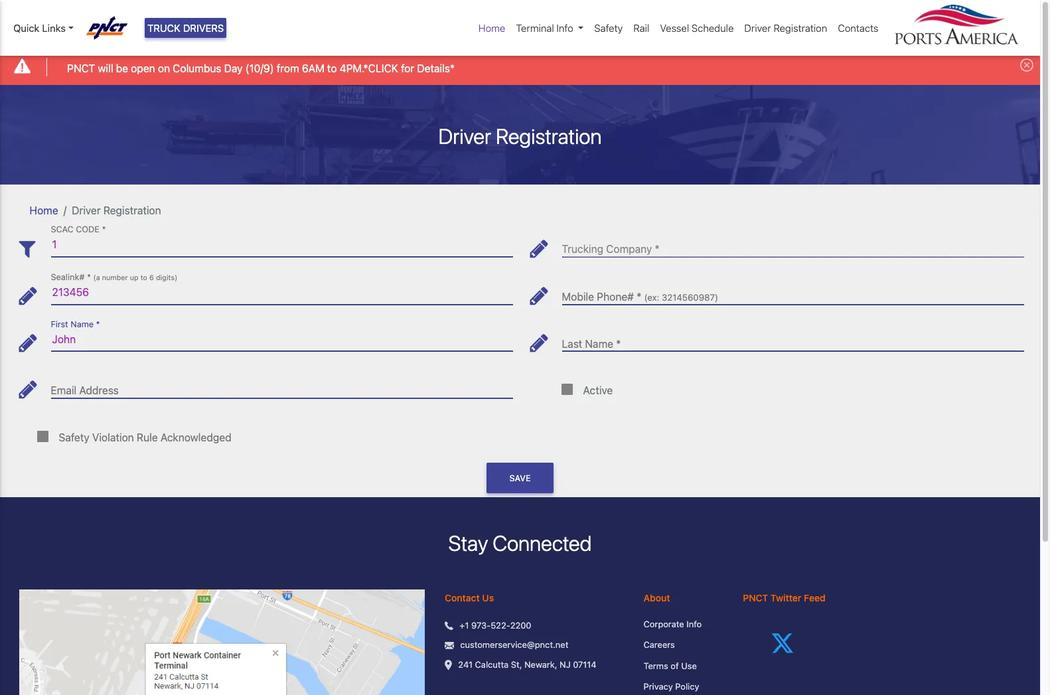 Task type: locate. For each thing, give the bounding box(es) containing it.
1 horizontal spatial info
[[687, 619, 702, 630]]

2 horizontal spatial driver registration
[[745, 22, 828, 34]]

up
[[130, 274, 139, 282]]

0 vertical spatial driver registration
[[745, 22, 828, 34]]

241 calcutta st, newark, nj 07114
[[459, 659, 597, 670]]

0 vertical spatial info
[[557, 22, 574, 34]]

info inside corporate info link
[[687, 619, 702, 630]]

info right terminal
[[557, 22, 574, 34]]

0 horizontal spatial to
[[141, 274, 147, 282]]

* for last name *
[[617, 338, 621, 350]]

home left terminal
[[479, 22, 506, 34]]

quick links link
[[13, 21, 74, 36]]

drivers
[[183, 22, 224, 34]]

pnct left the will
[[67, 62, 95, 74]]

2 vertical spatial driver
[[72, 204, 101, 216]]

from
[[277, 62, 299, 74]]

name right first
[[71, 319, 94, 329]]

registration
[[774, 22, 828, 34], [496, 123, 602, 149], [103, 204, 161, 216]]

*
[[102, 225, 106, 235], [655, 243, 660, 255], [87, 272, 91, 282], [637, 291, 642, 303], [96, 319, 100, 329], [617, 338, 621, 350]]

mobile phone# * (ex: 3214560987)
[[562, 291, 719, 303]]

+1 973-522-2200 link
[[460, 620, 532, 633]]

st,
[[511, 659, 522, 670]]

rail link
[[629, 15, 655, 41]]

1 vertical spatial registration
[[496, 123, 602, 149]]

1 horizontal spatial driver
[[439, 123, 492, 149]]

* right company
[[655, 243, 660, 255]]

1 horizontal spatial to
[[327, 62, 337, 74]]

2 vertical spatial driver registration
[[72, 204, 161, 216]]

* right first
[[96, 319, 100, 329]]

to left 6
[[141, 274, 147, 282]]

* left "(a"
[[87, 272, 91, 282]]

4pm.*click
[[340, 62, 399, 74]]

truck drivers
[[147, 22, 224, 34]]

name right last
[[586, 338, 614, 350]]

to right 6am
[[327, 62, 337, 74]]

to
[[327, 62, 337, 74], [141, 274, 147, 282]]

522-
[[491, 620, 511, 631]]

first
[[51, 319, 68, 329]]

1 vertical spatial safety
[[59, 432, 90, 444]]

customerservice@pnct.net link
[[461, 639, 569, 652]]

pnct inside alert
[[67, 62, 95, 74]]

241 calcutta st, newark, nj 07114 link
[[459, 659, 597, 672]]

mobile
[[562, 291, 595, 303]]

07114
[[573, 659, 597, 670]]

1 vertical spatial info
[[687, 619, 702, 630]]

safety
[[595, 22, 623, 34], [59, 432, 90, 444]]

home link up 'scac'
[[30, 204, 58, 216]]

links
[[42, 22, 66, 34]]

info for terminal info
[[557, 22, 574, 34]]

0 vertical spatial pnct
[[67, 62, 95, 74]]

scac
[[51, 225, 74, 235]]

open
[[131, 62, 155, 74]]

rule
[[137, 432, 158, 444]]

0 horizontal spatial pnct
[[67, 62, 95, 74]]

6
[[149, 274, 154, 282]]

home link
[[474, 15, 511, 41], [30, 204, 58, 216]]

SCAC CODE * search field
[[51, 233, 513, 257]]

2 horizontal spatial registration
[[774, 22, 828, 34]]

info up careers link
[[687, 619, 702, 630]]

corporate
[[644, 619, 685, 630]]

0 vertical spatial name
[[71, 319, 94, 329]]

safety left violation
[[59, 432, 90, 444]]

name
[[71, 319, 94, 329], [586, 338, 614, 350]]

2 vertical spatial registration
[[103, 204, 161, 216]]

0 horizontal spatial safety
[[59, 432, 90, 444]]

0 vertical spatial safety
[[595, 22, 623, 34]]

Trucking Company * text field
[[562, 233, 1025, 257]]

calcutta
[[475, 659, 509, 670]]

connected
[[493, 531, 592, 556]]

feed
[[804, 592, 826, 604]]

1 horizontal spatial name
[[586, 338, 614, 350]]

vessel
[[661, 22, 690, 34]]

1 vertical spatial home
[[30, 204, 58, 216]]

* right last
[[617, 338, 621, 350]]

(ex:
[[645, 292, 660, 303]]

email address
[[51, 385, 119, 397]]

email
[[51, 385, 77, 397]]

contacts link
[[833, 15, 885, 41]]

to inside alert
[[327, 62, 337, 74]]

1 horizontal spatial pnct
[[744, 592, 769, 604]]

pnct will be open on columbus day (10/9) from 6am to 4pm.*click for details*
[[67, 62, 455, 74]]

number
[[102, 274, 128, 282]]

1 vertical spatial pnct
[[744, 592, 769, 604]]

0 horizontal spatial driver registration
[[72, 204, 161, 216]]

info for corporate info
[[687, 619, 702, 630]]

6am
[[302, 62, 325, 74]]

1 horizontal spatial safety
[[595, 22, 623, 34]]

0 vertical spatial registration
[[774, 22, 828, 34]]

violation
[[92, 432, 134, 444]]

driver registration link
[[740, 15, 833, 41]]

pnct for pnct twitter feed
[[744, 592, 769, 604]]

quick links
[[13, 22, 66, 34]]

0 horizontal spatial home link
[[30, 204, 58, 216]]

1 horizontal spatial home link
[[474, 15, 511, 41]]

Email Address text field
[[51, 374, 513, 399]]

newark,
[[525, 659, 558, 670]]

241
[[459, 659, 473, 670]]

pnct
[[67, 62, 95, 74], [744, 592, 769, 604]]

close image
[[1021, 59, 1034, 72]]

company
[[607, 243, 653, 255]]

0 horizontal spatial info
[[557, 22, 574, 34]]

3214560987)
[[662, 292, 719, 303]]

1 vertical spatial to
[[141, 274, 147, 282]]

sealink#
[[51, 272, 85, 282]]

0 horizontal spatial registration
[[103, 204, 161, 216]]

safety for safety
[[595, 22, 623, 34]]

quick
[[13, 22, 39, 34]]

None text field
[[51, 280, 513, 305], [562, 280, 1025, 305], [51, 280, 513, 305], [562, 280, 1025, 305]]

name for first
[[71, 319, 94, 329]]

* for scac code *
[[102, 225, 106, 235]]

0 horizontal spatial name
[[71, 319, 94, 329]]

info
[[557, 22, 574, 34], [687, 619, 702, 630]]

acknowledged
[[161, 432, 232, 444]]

home up 'scac'
[[30, 204, 58, 216]]

0 horizontal spatial home
[[30, 204, 58, 216]]

pnct left twitter
[[744, 592, 769, 604]]

rail
[[634, 22, 650, 34]]

0 vertical spatial home link
[[474, 15, 511, 41]]

safety left rail
[[595, 22, 623, 34]]

contact us
[[445, 592, 494, 604]]

privacy policy link
[[644, 681, 724, 694]]

sealink# * (a number up to 6 digits)
[[51, 272, 178, 282]]

pnct twitter feed
[[744, 592, 826, 604]]

corporate info link
[[644, 618, 724, 631]]

* left (ex:
[[637, 291, 642, 303]]

first name *
[[51, 319, 100, 329]]

home
[[479, 22, 506, 34], [30, 204, 58, 216]]

home link left terminal
[[474, 15, 511, 41]]

0 vertical spatial driver
[[745, 22, 772, 34]]

1 horizontal spatial driver registration
[[439, 123, 602, 149]]

schedule
[[692, 22, 734, 34]]

1 vertical spatial name
[[586, 338, 614, 350]]

driver registration
[[745, 22, 828, 34], [439, 123, 602, 149], [72, 204, 161, 216]]

0 vertical spatial home
[[479, 22, 506, 34]]

active
[[584, 385, 613, 397]]

0 vertical spatial to
[[327, 62, 337, 74]]

safety for safety violation rule acknowledged
[[59, 432, 90, 444]]

be
[[116, 62, 128, 74]]

info inside terminal info link
[[557, 22, 574, 34]]

* for trucking company *
[[655, 243, 660, 255]]

0 horizontal spatial driver
[[72, 204, 101, 216]]

safety inside "link"
[[595, 22, 623, 34]]

* right "code"
[[102, 225, 106, 235]]

First Name * text field
[[51, 327, 513, 352]]



Task type: describe. For each thing, give the bounding box(es) containing it.
stay connected
[[449, 531, 592, 556]]

pnct will be open on columbus day (10/9) from 6am to 4pm.*click for details* link
[[67, 60, 455, 76]]

name for last
[[586, 338, 614, 350]]

1 vertical spatial driver
[[439, 123, 492, 149]]

us
[[483, 592, 494, 604]]

columbus
[[173, 62, 222, 74]]

(a
[[93, 274, 100, 282]]

truck drivers link
[[145, 18, 227, 38]]

phone#
[[597, 291, 634, 303]]

save
[[510, 473, 531, 483]]

safety violation rule acknowledged
[[59, 432, 232, 444]]

driver registration inside driver registration link
[[745, 22, 828, 34]]

to inside sealink# * (a number up to 6 digits)
[[141, 274, 147, 282]]

scac code *
[[51, 225, 106, 235]]

pnct will be open on columbus day (10/9) from 6am to 4pm.*click for details* alert
[[0, 49, 1041, 85]]

last
[[562, 338, 583, 350]]

digits)
[[156, 274, 178, 282]]

corporate info
[[644, 619, 702, 630]]

terminal
[[516, 22, 554, 34]]

+1 973-522-2200
[[460, 620, 532, 631]]

save button
[[487, 463, 554, 494]]

terms of use link
[[644, 660, 724, 673]]

vessel schedule
[[661, 22, 734, 34]]

nj
[[560, 659, 571, 670]]

use
[[682, 661, 697, 671]]

vessel schedule link
[[655, 15, 740, 41]]

Last Name * text field
[[562, 327, 1025, 352]]

terms of use
[[644, 661, 697, 671]]

privacy
[[644, 682, 673, 692]]

privacy policy
[[644, 682, 700, 692]]

address
[[79, 385, 119, 397]]

safety link
[[589, 15, 629, 41]]

truck
[[147, 22, 181, 34]]

will
[[98, 62, 113, 74]]

contacts
[[839, 22, 879, 34]]

for
[[401, 62, 415, 74]]

day
[[224, 62, 243, 74]]

twitter
[[771, 592, 802, 604]]

2200
[[511, 620, 532, 631]]

trucking company *
[[562, 243, 660, 255]]

pnct for pnct will be open on columbus day (10/9) from 6am to 4pm.*click for details*
[[67, 62, 95, 74]]

careers link
[[644, 639, 724, 652]]

customerservice@pnct.net
[[461, 640, 569, 651]]

of
[[671, 661, 679, 671]]

2 horizontal spatial driver
[[745, 22, 772, 34]]

* for first name *
[[96, 319, 100, 329]]

stay
[[449, 531, 488, 556]]

about
[[644, 592, 671, 604]]

trucking
[[562, 243, 604, 255]]

contact
[[445, 592, 480, 604]]

973-
[[472, 620, 491, 631]]

terms
[[644, 661, 669, 671]]

* for mobile phone# * (ex: 3214560987)
[[637, 291, 642, 303]]

last name *
[[562, 338, 621, 350]]

details*
[[417, 62, 455, 74]]

1 vertical spatial driver registration
[[439, 123, 602, 149]]

1 horizontal spatial registration
[[496, 123, 602, 149]]

code
[[76, 225, 100, 235]]

careers
[[644, 640, 675, 651]]

+1
[[460, 620, 469, 631]]

terminal info
[[516, 22, 574, 34]]

(10/9)
[[246, 62, 274, 74]]

1 vertical spatial home link
[[30, 204, 58, 216]]

1 horizontal spatial home
[[479, 22, 506, 34]]



Task type: vqa. For each thing, say whether or not it's contained in the screenshot.
top Trains
no



